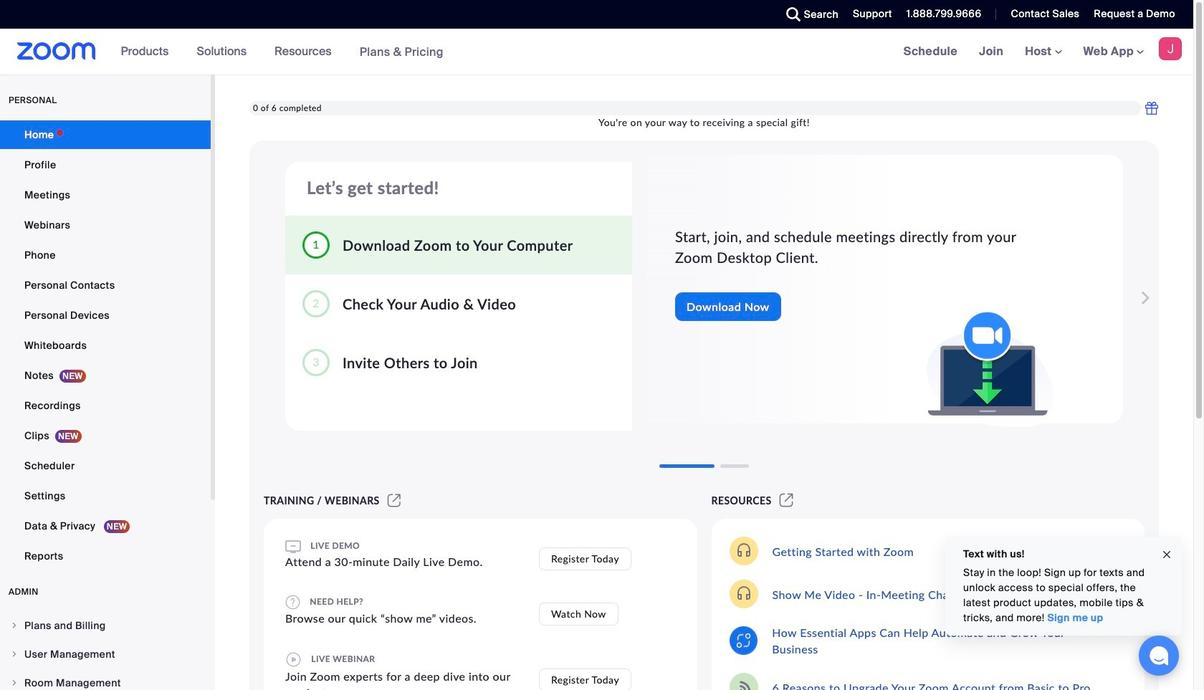 Task type: describe. For each thing, give the bounding box(es) containing it.
1 menu item from the top
[[0, 612, 211, 640]]

2 right image from the top
[[10, 679, 19, 688]]

product information navigation
[[110, 29, 455, 75]]

admin menu menu
[[0, 612, 211, 691]]

right image
[[10, 650, 19, 659]]

meetings navigation
[[893, 29, 1194, 75]]

next image
[[1134, 284, 1154, 313]]

close image
[[1162, 547, 1173, 563]]

3 menu item from the top
[[0, 670, 211, 691]]



Task type: vqa. For each thing, say whether or not it's contained in the screenshot.
menu item to the bottom
yes



Task type: locate. For each thing, give the bounding box(es) containing it.
banner
[[0, 29, 1194, 75]]

open chat image
[[1150, 646, 1170, 666]]

0 vertical spatial menu item
[[0, 612, 211, 640]]

2 vertical spatial menu item
[[0, 670, 211, 691]]

window new image
[[386, 495, 403, 507]]

personal menu menu
[[0, 120, 211, 572]]

1 vertical spatial menu item
[[0, 641, 211, 668]]

window new image
[[778, 495, 796, 507]]

right image up right image
[[10, 622, 19, 630]]

menu item
[[0, 612, 211, 640], [0, 641, 211, 668], [0, 670, 211, 691]]

right image
[[10, 622, 19, 630], [10, 679, 19, 688]]

0 vertical spatial right image
[[10, 622, 19, 630]]

1 vertical spatial right image
[[10, 679, 19, 688]]

right image down right image
[[10, 679, 19, 688]]

1 right image from the top
[[10, 622, 19, 630]]

2 menu item from the top
[[0, 641, 211, 668]]

zoom logo image
[[17, 42, 96, 60]]

profile picture image
[[1160, 37, 1183, 60]]



